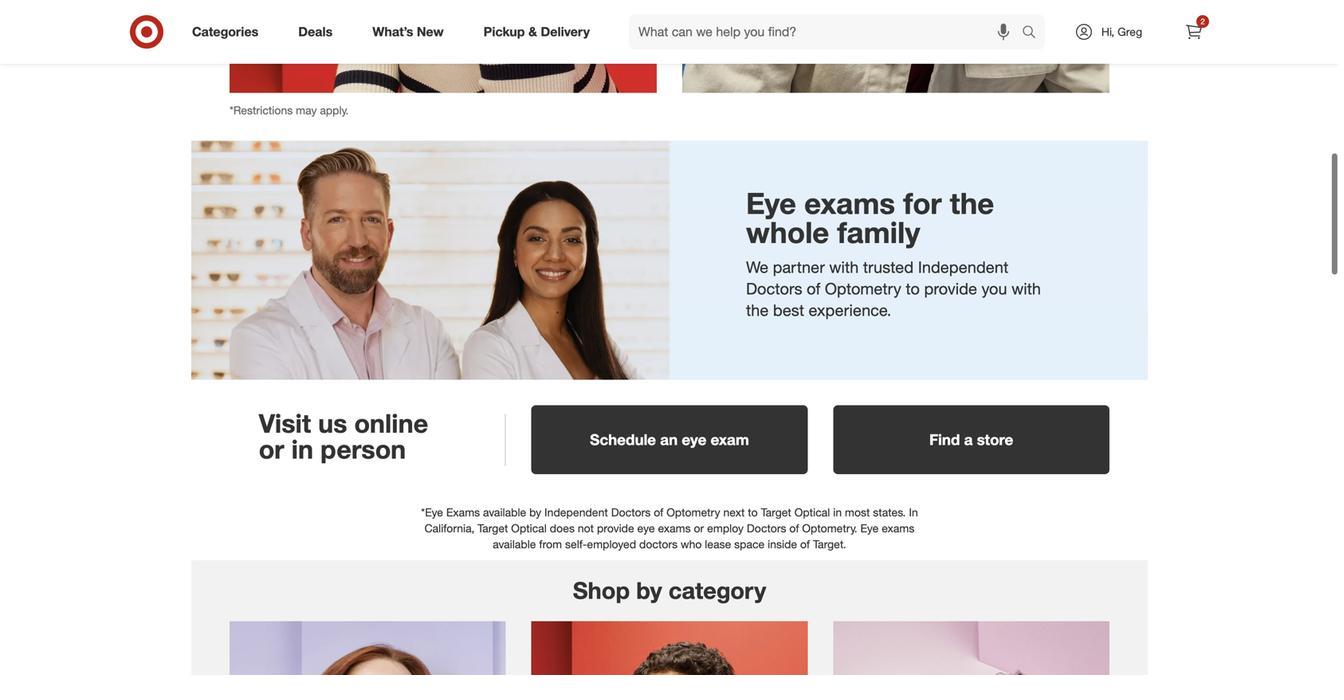 Task type: vqa. For each thing, say whether or not it's contained in the screenshot.
the bottommost All
no



Task type: describe. For each thing, give the bounding box(es) containing it.
1 vertical spatial the
[[746, 264, 769, 283]]

&
[[529, 24, 537, 40]]

hi,
[[1102, 25, 1115, 39]]

*restrictions may apply. link
[[217, 0, 670, 91]]

pickup & delivery link
[[470, 14, 610, 49]]

from
[[539, 501, 562, 515]]

of up doctors
[[654, 469, 663, 483]]

or inside visit us online or in person
[[259, 397, 284, 428]]

states.
[[873, 469, 906, 483]]

2 link
[[1177, 14, 1212, 49]]

pickup
[[484, 24, 525, 40]]

employ
[[707, 485, 744, 499]]

doctors inside eye exams for the whole family we partner with trusted independent doctors of optometry to provide you with the best experience.
[[746, 242, 802, 262]]

who
[[681, 501, 702, 515]]

of right inside
[[800, 501, 810, 515]]

eye exams for the whole family we partner with trusted independent doctors of optometry to provide you with the best experience.
[[746, 149, 1041, 283]]

whole
[[746, 178, 829, 213]]

category
[[669, 540, 766, 568]]

for
[[903, 149, 942, 184]]

0 horizontal spatial with
[[829, 221, 859, 240]]

independent inside *eye exams available by independent doctors of optometry next to target optical in most states. in california, target optical does not provide eye exams or employ doctors of optometry. eye exams available from self-employed doctors who lease space inside of target.
[[544, 469, 608, 483]]

1 vertical spatial available
[[493, 501, 536, 515]]

by inside *eye exams available by independent doctors of optometry next to target optical in most states. in california, target optical does not provide eye exams or employ doctors of optometry. eye exams available from self-employed doctors who lease space inside of target.
[[529, 469, 541, 483]]

experience.
[[809, 264, 891, 283]]

0 vertical spatial target
[[761, 469, 791, 483]]

0 vertical spatial available
[[483, 469, 526, 483]]

we
[[746, 221, 769, 240]]

most
[[845, 469, 870, 483]]

visit
[[259, 371, 311, 402]]

in
[[909, 469, 918, 483]]

*restrictions
[[230, 67, 293, 81]]

in inside visit us online or in person
[[291, 397, 313, 428]]

store
[[977, 394, 1013, 412]]

categories
[[192, 24, 258, 40]]

What can we help you find? suggestions appear below search field
[[629, 14, 1026, 49]]

a
[[964, 394, 973, 412]]

lease
[[705, 501, 731, 515]]

not
[[578, 485, 594, 499]]

2
[[1201, 16, 1205, 26]]

new
[[417, 24, 444, 40]]

find a store link
[[821, 356, 1122, 447]]

what's new
[[372, 24, 444, 40]]

eye inside *eye exams available by independent doctors of optometry next to target optical in most states. in california, target optical does not provide eye exams or employ doctors of optometry. eye exams available from self-employed doctors who lease space inside of target.
[[637, 485, 655, 499]]

shop by category
[[573, 540, 766, 568]]

exams inside eye exams for the whole family we partner with trusted independent doctors of optometry to provide you with the best experience.
[[804, 149, 895, 184]]

exams up doctors
[[658, 485, 691, 499]]

shop
[[573, 540, 630, 568]]

find a store
[[930, 394, 1013, 412]]

what's
[[372, 24, 413, 40]]

or inside *eye exams available by independent doctors of optometry next to target optical in most states. in california, target optical does not provide eye exams or employ doctors of optometry. eye exams available from self-employed doctors who lease space inside of target.
[[694, 485, 704, 499]]

schedule an eye exam
[[590, 394, 749, 412]]

best
[[773, 264, 804, 283]]



Task type: locate. For each thing, give the bounding box(es) containing it.
to right next
[[748, 469, 758, 483]]

0 vertical spatial or
[[259, 397, 284, 428]]

0 vertical spatial eye
[[746, 149, 796, 184]]

next
[[723, 469, 745, 483]]

1 vertical spatial eye
[[861, 485, 879, 499]]

deals
[[298, 24, 333, 40]]

provide inside *eye exams available by independent doctors of optometry next to target optical in most states. in california, target optical does not provide eye exams or employ doctors of optometry. eye exams available from self-employed doctors who lease space inside of target.
[[597, 485, 634, 499]]

1 horizontal spatial optical
[[795, 469, 830, 483]]

partner
[[773, 221, 825, 240]]

eye inside *eye exams available by independent doctors of optometry next to target optical in most states. in california, target optical does not provide eye exams or employ doctors of optometry. eye exams available from self-employed doctors who lease space inside of target.
[[861, 485, 879, 499]]

of down partner
[[807, 242, 821, 262]]

optometry up experience.
[[825, 242, 901, 262]]

target up inside
[[761, 469, 791, 483]]

exams
[[804, 149, 895, 184], [658, 485, 691, 499], [882, 485, 915, 499]]

1 vertical spatial doctors
[[611, 469, 651, 483]]

independent up not
[[544, 469, 608, 483]]

0 vertical spatial eye
[[682, 394, 707, 412]]

0 vertical spatial with
[[829, 221, 859, 240]]

self-
[[565, 501, 587, 515]]

doctors
[[746, 242, 802, 262], [611, 469, 651, 483], [747, 485, 786, 499]]

0 horizontal spatial or
[[259, 397, 284, 428]]

0 horizontal spatial to
[[748, 469, 758, 483]]

1 horizontal spatial target
[[761, 469, 791, 483]]

an
[[660, 394, 678, 412]]

eye inside schedule an eye exam link
[[682, 394, 707, 412]]

target
[[761, 469, 791, 483], [478, 485, 508, 499]]

eye right an
[[682, 394, 707, 412]]

1 horizontal spatial in
[[833, 469, 842, 483]]

0 vertical spatial optical
[[795, 469, 830, 483]]

exams left for
[[804, 149, 895, 184]]

1 vertical spatial by
[[636, 540, 662, 568]]

0 vertical spatial by
[[529, 469, 541, 483]]

schedule
[[590, 394, 656, 412]]

0 horizontal spatial independent
[[544, 469, 608, 483]]

1 horizontal spatial or
[[694, 485, 704, 499]]

doctors up best
[[746, 242, 802, 262]]

exams down states. in the right of the page
[[882, 485, 915, 499]]

exam
[[711, 394, 749, 412]]

in up optometry.
[[833, 469, 842, 483]]

0 vertical spatial optometry
[[825, 242, 901, 262]]

greg
[[1118, 25, 1142, 39]]

pickup & delivery
[[484, 24, 590, 40]]

provide
[[924, 242, 977, 262], [597, 485, 634, 499]]

person
[[320, 397, 406, 428]]

eye down most
[[861, 485, 879, 499]]

0 vertical spatial independent
[[918, 221, 1009, 240]]

eye up we at right
[[746, 149, 796, 184]]

0 vertical spatial the
[[950, 149, 994, 184]]

1 vertical spatial or
[[694, 485, 704, 499]]

available left from
[[493, 501, 536, 515]]

doctors up employed
[[611, 469, 651, 483]]

target.
[[813, 501, 846, 515]]

to inside eye exams for the whole family we partner with trusted independent doctors of optometry to provide you with the best experience.
[[906, 242, 920, 262]]

0 horizontal spatial by
[[529, 469, 541, 483]]

you
[[982, 242, 1007, 262]]

to inside *eye exams available by independent doctors of optometry next to target optical in most states. in california, target optical does not provide eye exams or employ doctors of optometry. eye exams available from self-employed doctors who lease space inside of target.
[[748, 469, 758, 483]]

1 vertical spatial with
[[1012, 242, 1041, 262]]

*restrictions may apply.
[[230, 67, 349, 81]]

or
[[259, 397, 284, 428], [694, 485, 704, 499]]

of up inside
[[789, 485, 799, 499]]

1 horizontal spatial to
[[906, 242, 920, 262]]

or up who
[[694, 485, 704, 499]]

1 horizontal spatial eye
[[682, 394, 707, 412]]

0 vertical spatial provide
[[924, 242, 977, 262]]

0 vertical spatial in
[[291, 397, 313, 428]]

delivery
[[541, 24, 590, 40]]

0 vertical spatial doctors
[[746, 242, 802, 262]]

independent
[[918, 221, 1009, 240], [544, 469, 608, 483]]

0 horizontal spatial the
[[746, 264, 769, 283]]

2 vertical spatial doctors
[[747, 485, 786, 499]]

of
[[807, 242, 821, 262], [654, 469, 663, 483], [789, 485, 799, 499], [800, 501, 810, 515]]

provide left you on the right
[[924, 242, 977, 262]]

available right exams
[[483, 469, 526, 483]]

0 horizontal spatial provide
[[597, 485, 634, 499]]

categories link
[[179, 14, 278, 49]]

independent inside eye exams for the whole family we partner with trusted independent doctors of optometry to provide you with the best experience.
[[918, 221, 1009, 240]]

1 vertical spatial optometry
[[667, 469, 720, 483]]

provide inside eye exams for the whole family we partner with trusted independent doctors of optometry to provide you with the best experience.
[[924, 242, 977, 262]]

eye
[[682, 394, 707, 412], [637, 485, 655, 499]]

california,
[[425, 485, 475, 499]]

to
[[906, 242, 920, 262], [748, 469, 758, 483]]

1 vertical spatial independent
[[544, 469, 608, 483]]

the left best
[[746, 264, 769, 283]]

1 vertical spatial target
[[478, 485, 508, 499]]

with right you on the right
[[1012, 242, 1041, 262]]

0 horizontal spatial optical
[[511, 485, 547, 499]]

1 vertical spatial in
[[833, 469, 842, 483]]

0 vertical spatial to
[[906, 242, 920, 262]]

1 vertical spatial provide
[[597, 485, 634, 499]]

in left us
[[291, 397, 313, 428]]

available
[[483, 469, 526, 483], [493, 501, 536, 515]]

1 vertical spatial to
[[748, 469, 758, 483]]

1 vertical spatial eye
[[637, 485, 655, 499]]

to down the trusted
[[906, 242, 920, 262]]

employed
[[587, 501, 636, 515]]

1 horizontal spatial provide
[[924, 242, 977, 262]]

of inside eye exams for the whole family we partner with trusted independent doctors of optometry to provide you with the best experience.
[[807, 242, 821, 262]]

with up experience.
[[829, 221, 859, 240]]

optometry inside eye exams for the whole family we partner with trusted independent doctors of optometry to provide you with the best experience.
[[825, 242, 901, 262]]

0 horizontal spatial eye
[[637, 485, 655, 499]]

0 horizontal spatial eye
[[746, 149, 796, 184]]

us
[[318, 371, 347, 402]]

optical up from
[[511, 485, 547, 499]]

with
[[829, 221, 859, 240], [1012, 242, 1041, 262]]

1 horizontal spatial the
[[950, 149, 994, 184]]

provide up employed
[[597, 485, 634, 499]]

eye
[[746, 149, 796, 184], [861, 485, 879, 499]]

0 horizontal spatial in
[[291, 397, 313, 428]]

visit us online or in person
[[259, 371, 428, 428]]

exams
[[446, 469, 480, 483]]

by up from
[[529, 469, 541, 483]]

optical
[[795, 469, 830, 483], [511, 485, 547, 499]]

doctors
[[639, 501, 678, 515]]

family
[[837, 178, 920, 213]]

may
[[296, 67, 317, 81]]

eye inside eye exams for the whole family we partner with trusted independent doctors of optometry to provide you with the best experience.
[[746, 149, 796, 184]]

in
[[291, 397, 313, 428], [833, 469, 842, 483]]

schedule an eye exam link
[[519, 356, 821, 447]]

1 horizontal spatial optometry
[[825, 242, 901, 262]]

in inside *eye exams available by independent doctors of optometry next to target optical in most states. in california, target optical does not provide eye exams or employ doctors of optometry. eye exams available from self-employed doctors who lease space inside of target.
[[833, 469, 842, 483]]

eye up doctors
[[637, 485, 655, 499]]

1 horizontal spatial with
[[1012, 242, 1041, 262]]

deals link
[[285, 14, 353, 49]]

1 vertical spatial optical
[[511, 485, 547, 499]]

0 horizontal spatial optometry
[[667, 469, 720, 483]]

1 horizontal spatial eye
[[861, 485, 879, 499]]

by
[[529, 469, 541, 483], [636, 540, 662, 568]]

*eye exams available by independent doctors of optometry next to target optical in most states. in california, target optical does not provide eye exams or employ doctors of optometry. eye exams available from self-employed doctors who lease space inside of target.
[[421, 469, 918, 515]]

1 horizontal spatial independent
[[918, 221, 1009, 240]]

target down exams
[[478, 485, 508, 499]]

optometry
[[825, 242, 901, 262], [667, 469, 720, 483]]

independent up you on the right
[[918, 221, 1009, 240]]

by down doctors
[[636, 540, 662, 568]]

search button
[[1015, 14, 1053, 53]]

trusted
[[863, 221, 914, 240]]

space
[[734, 501, 765, 515]]

search
[[1015, 26, 1053, 41]]

1 horizontal spatial by
[[636, 540, 662, 568]]

the right for
[[950, 149, 994, 184]]

optometry up who
[[667, 469, 720, 483]]

*eye
[[421, 469, 443, 483]]

optometry.
[[802, 485, 857, 499]]

optical up optometry.
[[795, 469, 830, 483]]

the
[[950, 149, 994, 184], [746, 264, 769, 283]]

0 horizontal spatial target
[[478, 485, 508, 499]]

or left us
[[259, 397, 284, 428]]

doctors up inside
[[747, 485, 786, 499]]

does
[[550, 485, 575, 499]]

inside
[[768, 501, 797, 515]]

find
[[930, 394, 960, 412]]

what's new link
[[359, 14, 464, 49]]

hi, greg
[[1102, 25, 1142, 39]]

optometry inside *eye exams available by independent doctors of optometry next to target optical in most states. in california, target optical does not provide eye exams or employ doctors of optometry. eye exams available from self-employed doctors who lease space inside of target.
[[667, 469, 720, 483]]

online
[[354, 371, 428, 402]]

apply.
[[320, 67, 349, 81]]



